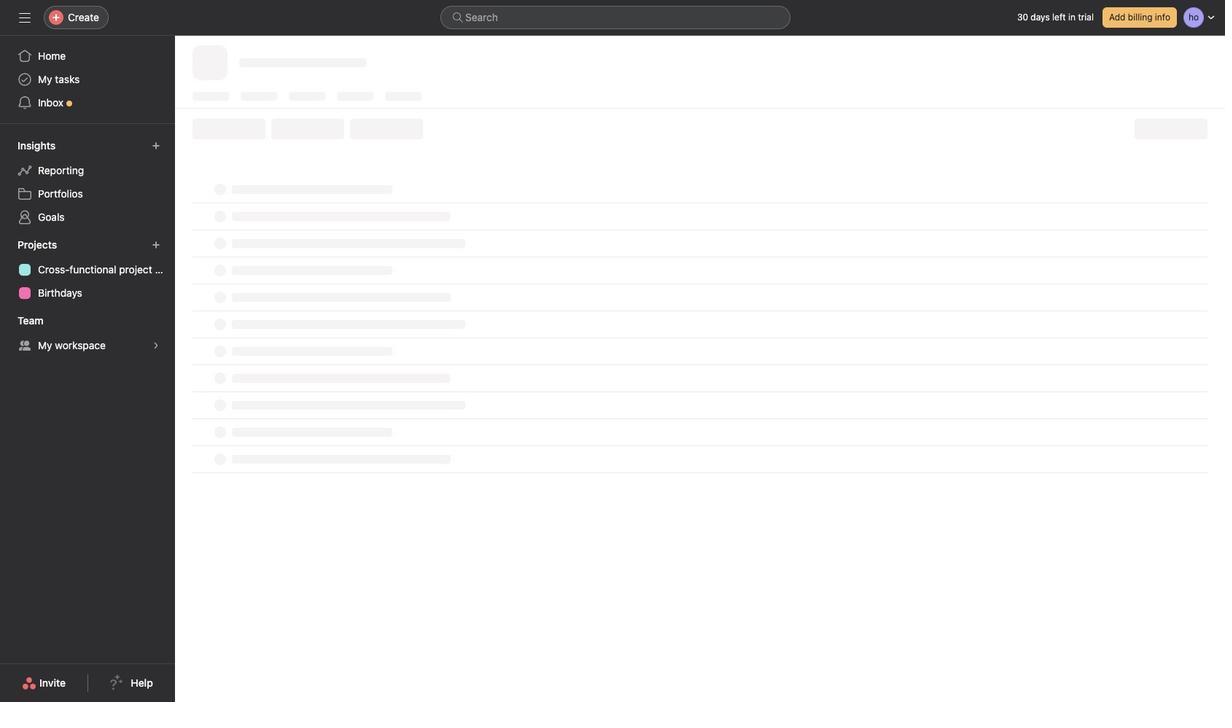 Task type: vqa. For each thing, say whether or not it's contained in the screenshot.
list box
yes



Task type: locate. For each thing, give the bounding box(es) containing it.
projects element
[[0, 232, 175, 308]]

list box
[[440, 6, 791, 29]]

insights element
[[0, 133, 175, 232]]

new insights image
[[152, 141, 160, 150]]



Task type: describe. For each thing, give the bounding box(es) containing it.
hide sidebar image
[[19, 12, 31, 23]]

global element
[[0, 36, 175, 123]]

teams element
[[0, 308, 175, 360]]

new project or portfolio image
[[152, 241, 160, 249]]

see details, my workspace image
[[152, 341, 160, 350]]



